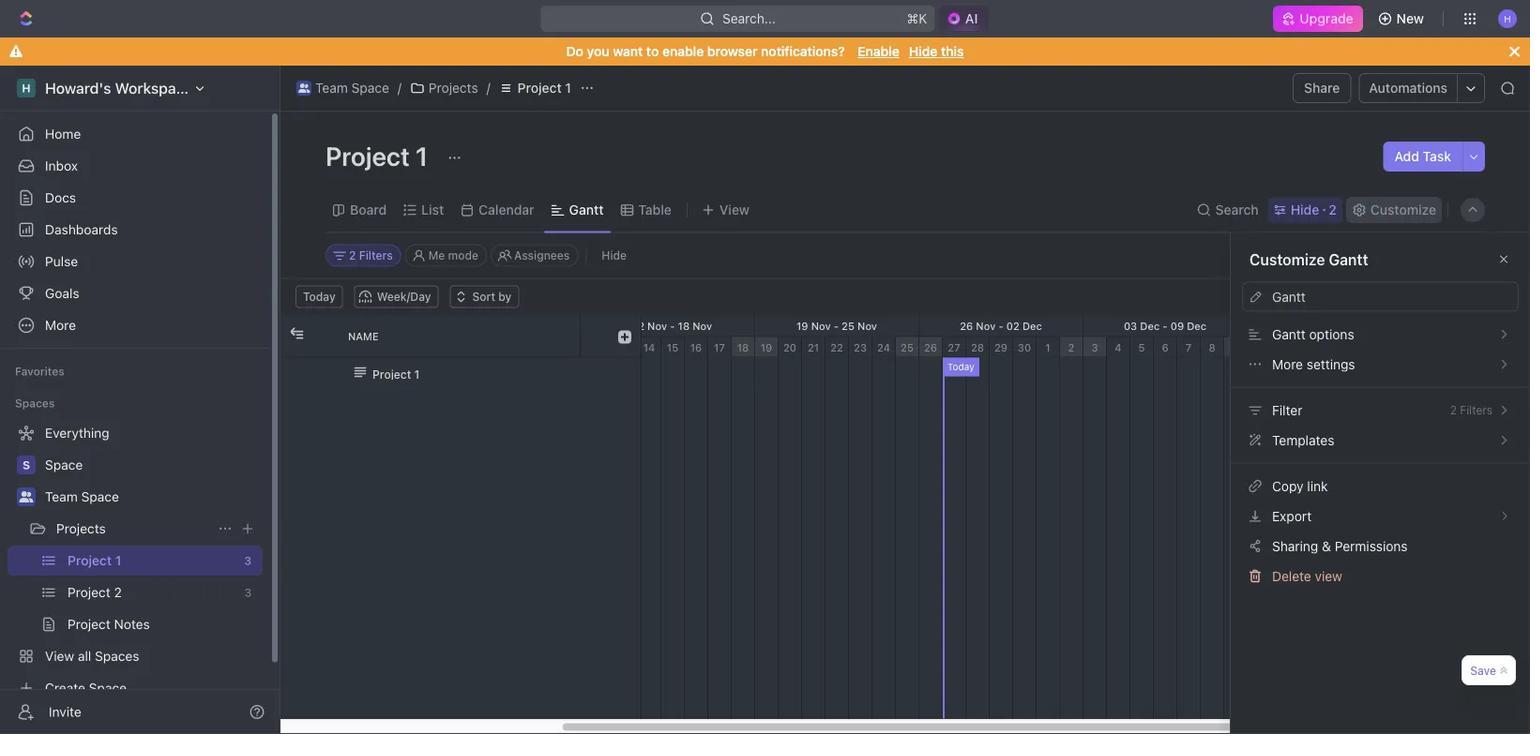 Task type: describe. For each thing, give the bounding box(es) containing it.
3 for 2
[[244, 586, 251, 599]]

3 dec from the left
[[1187, 320, 1207, 332]]

30
[[1018, 341, 1031, 354]]

more button
[[8, 311, 263, 341]]

1 down do
[[565, 80, 571, 96]]

sort
[[472, 290, 495, 303]]

4 dec from the left
[[1304, 320, 1324, 332]]

6
[[1162, 341, 1169, 354]]

gantt options
[[1272, 326, 1354, 342]]

12 element
[[1295, 337, 1318, 358]]

goals link
[[8, 279, 263, 309]]

calendar
[[479, 202, 534, 218]]

10 for 10
[[1253, 341, 1265, 354]]

board link
[[346, 197, 387, 223]]

- for 16
[[1327, 320, 1332, 332]]

gantt options button
[[1242, 319, 1519, 349]]

nov for 19
[[811, 320, 831, 332]]

do you want to enable browser notifications? enable hide this
[[566, 44, 964, 59]]

project 2 link
[[68, 578, 237, 608]]

delete view
[[1272, 568, 1342, 584]]

1 dec from the left
[[1022, 320, 1042, 332]]

task
[[1423, 149, 1451, 164]]

enable
[[662, 44, 704, 59]]

13
[[1324, 341, 1335, 354]]

7
[[1186, 341, 1192, 354]]

dashboards link
[[8, 215, 263, 245]]

projects inside sidebar navigation
[[56, 521, 106, 537]]

favorites
[[15, 365, 65, 378]]

upgrade
[[1300, 11, 1353, 26]]

23 inside 17 dec - 23 dec element
[[1498, 320, 1511, 332]]

project 1 up board
[[326, 140, 434, 171]]

17 dec - 23 dec element
[[1412, 316, 1530, 336]]

home
[[45, 126, 81, 142]]

view button
[[695, 197, 756, 223]]

project 1 inside cell
[[372, 368, 420, 381]]

share
[[1304, 80, 1340, 96]]

pulse
[[45, 254, 78, 269]]

16 element containing 16
[[685, 337, 708, 358]]

view for view
[[719, 202, 750, 218]]

options
[[1309, 326, 1354, 342]]

1 horizontal spatial 16
[[1335, 320, 1347, 332]]

1 14 element from the left
[[638, 337, 661, 358]]

6 dec from the left
[[1468, 320, 1487, 332]]

14 for 2nd 14 "element" from right
[[643, 341, 655, 354]]

me mode
[[428, 249, 478, 262]]

howard's workspace
[[45, 79, 193, 97]]

2 inside dropdown button
[[349, 249, 356, 262]]

tree inside sidebar navigation
[[8, 418, 263, 704]]

by
[[498, 290, 512, 303]]

nov for 26
[[976, 320, 996, 332]]

1 horizontal spatial projects
[[429, 80, 478, 96]]

notes
[[114, 617, 150, 632]]

view
[[1315, 568, 1342, 584]]

copy link
[[1272, 478, 1328, 494]]

0 vertical spatial team
[[315, 80, 348, 96]]

- for 02
[[999, 320, 1004, 332]]

docs
[[45, 190, 76, 205]]

03 dec - 09 dec element
[[1084, 316, 1248, 336]]

ai
[[966, 11, 978, 26]]

26 for 26
[[924, 341, 937, 354]]

17 dec - 23 dec
[[1454, 320, 1530, 332]]

space, , element
[[17, 456, 36, 475]]

team inside sidebar navigation
[[45, 489, 78, 505]]

1 vertical spatial filters
[[1460, 404, 1493, 417]]

copy link button
[[1242, 471, 1519, 501]]

2 up templates button
[[1450, 404, 1457, 417]]

1 horizontal spatial 2 filters
[[1450, 404, 1493, 417]]

share button
[[1293, 73, 1351, 103]]

hide 2
[[1291, 202, 1337, 218]]

2 17 element from the left
[[1412, 337, 1435, 358]]

save
[[1470, 664, 1496, 677]]

invite
[[49, 705, 81, 720]]

0 horizontal spatial 23
[[854, 341, 867, 354]]

17 for 17 dec - 23 dec
[[1454, 320, 1465, 332]]

permissions
[[1335, 538, 1408, 554]]

list link
[[418, 197, 444, 223]]

3 column header from the left
[[581, 316, 609, 357]]

gantt up hide 'button'
[[569, 202, 604, 218]]

all
[[78, 649, 91, 664]]

11 element
[[1271, 337, 1295, 358]]

19 for 19
[[761, 341, 772, 354]]

2 nov from the left
[[693, 320, 712, 332]]

project 2
[[68, 585, 122, 600]]

workspace
[[115, 79, 193, 97]]

pulse link
[[8, 247, 263, 277]]

9 element
[[1224, 337, 1248, 358]]

nov for 12
[[647, 320, 667, 332]]

more for more
[[45, 318, 76, 333]]

15
[[667, 341, 678, 354]]

0 vertical spatial projects link
[[405, 77, 483, 99]]

1 up list link
[[415, 140, 428, 171]]

s
[[22, 459, 30, 472]]

29
[[994, 341, 1008, 354]]

1 vertical spatial team space link
[[45, 482, 259, 512]]

2 filters inside dropdown button
[[349, 249, 393, 262]]

27
[[948, 341, 960, 354]]

1 inside cell
[[414, 368, 420, 381]]

24
[[877, 341, 890, 354]]

18 element containing 18
[[732, 337, 755, 358]]

28 element
[[966, 337, 990, 358]]

30 element
[[1013, 337, 1037, 358]]

0 vertical spatial project 1 link
[[494, 77, 576, 99]]

more settings button
[[1242, 349, 1519, 379]]

1 column header from the left
[[281, 316, 309, 357]]

2 19 element from the left
[[1459, 337, 1482, 358]]

1 horizontal spatial today
[[948, 362, 975, 372]]

project 1 - 0.00% row
[[281, 358, 641, 391]]

export
[[1272, 508, 1312, 524]]

- for 18
[[670, 320, 675, 332]]

5
[[1138, 341, 1145, 354]]

10 dec - 16 dec
[[1290, 320, 1369, 332]]

25 element
[[896, 337, 919, 358]]

user group image inside team space link
[[298, 83, 310, 93]]

2 dec from the left
[[1140, 320, 1160, 332]]

name column header
[[337, 316, 581, 357]]

2 column header from the left
[[309, 316, 337, 357]]

2 14 element from the left
[[1342, 337, 1365, 358]]

14 for second 14 "element" from the left
[[1347, 341, 1359, 354]]

goals
[[45, 286, 79, 301]]

10 for 10 dec - 16 dec
[[1290, 320, 1301, 332]]

gantt down hide 2
[[1329, 250, 1368, 268]]

23 element
[[849, 337, 872, 358]]

delete view button
[[1242, 561, 1519, 592]]

templates button
[[1242, 425, 1519, 455]]

delete
[[1272, 568, 1311, 584]]

- for 23
[[1490, 320, 1495, 332]]

0 vertical spatial team space link
[[292, 77, 394, 99]]

customize button
[[1346, 197, 1442, 223]]

15 element containing 15
[[661, 337, 685, 358]]

h inside dropdown button
[[1504, 13, 1511, 24]]

enable
[[858, 44, 900, 59]]

today button
[[296, 286, 343, 308]]

gantt inside button
[[1272, 326, 1306, 342]]

assignees
[[514, 249, 570, 262]]

12 nov - 18 nov
[[633, 320, 712, 332]]

20 element containing 20
[[779, 337, 802, 358]]

week/day button
[[354, 286, 439, 308]]

automations button
[[1360, 74, 1457, 102]]

add task button
[[1383, 142, 1463, 172]]

hide for hide
[[602, 249, 627, 262]]

0 horizontal spatial projects link
[[56, 514, 210, 544]]

project notes
[[68, 617, 150, 632]]

3 for 1
[[244, 554, 251, 568]]

inbox
[[45, 158, 78, 174]]

me mode button
[[405, 244, 487, 267]]

0 vertical spatial 3
[[1091, 341, 1098, 354]]

1 / from the left
[[398, 80, 401, 96]]

03 dec - 09 dec
[[1124, 320, 1207, 332]]



Task type: vqa. For each thing, say whether or not it's contained in the screenshot.
business time icon
no



Task type: locate. For each thing, give the bounding box(es) containing it.
18 element
[[732, 337, 755, 358], [1435, 337, 1459, 358]]

favorites button
[[8, 360, 72, 383]]

0 horizontal spatial 12
[[633, 320, 645, 332]]

 image left "15"
[[618, 331, 631, 344]]

16 right "15"
[[690, 341, 702, 354]]

view
[[719, 202, 750, 218], [45, 649, 74, 664]]

15 element
[[661, 337, 685, 358], [1365, 337, 1388, 358]]

1 vertical spatial more
[[1272, 356, 1303, 372]]

1 horizontal spatial 14
[[1347, 341, 1359, 354]]

19 element containing 19
[[755, 337, 779, 358]]

customize down hide 2
[[1250, 250, 1325, 268]]

20 element down 17 dec - 23 dec
[[1482, 337, 1506, 358]]

0 horizontal spatial project 1 link
[[68, 546, 237, 576]]

15 element right options
[[1365, 337, 1388, 358]]

0 vertical spatial 18
[[678, 320, 690, 332]]

12 nov - 18 nov element
[[591, 316, 755, 336]]

0 horizontal spatial 10
[[1253, 341, 1265, 354]]

12 down hide 'button'
[[633, 320, 645, 332]]

0 horizontal spatial 14
[[643, 341, 655, 354]]

customize gantt
[[1250, 250, 1368, 268]]

filters up week/day dropdown button
[[359, 249, 393, 262]]

28
[[971, 341, 984, 354]]

upgrade link
[[1273, 6, 1363, 32]]

19 element down 17 dec - 23 dec element
[[1459, 337, 1482, 358]]

26 nov - 02 dec
[[960, 320, 1042, 332]]

0 horizontal spatial 2 filters
[[349, 249, 393, 262]]

17 element
[[708, 337, 732, 358], [1412, 337, 1435, 358]]

0 horizontal spatial team space link
[[45, 482, 259, 512]]

8
[[1209, 341, 1216, 354]]

0 vertical spatial projects
[[429, 80, 478, 96]]

customize
[[1370, 202, 1436, 218], [1250, 250, 1325, 268]]

project 1 tree grid
[[281, 316, 641, 719]]

2 inside sidebar navigation
[[114, 585, 122, 600]]

more inside button
[[1272, 356, 1303, 372]]

0 horizontal spatial customize
[[1250, 250, 1325, 268]]

7 dec from the left
[[1514, 320, 1530, 332]]

1 horizontal spatial  image
[[618, 331, 631, 344]]

10 inside "10 dec - 16 dec" element
[[1290, 320, 1301, 332]]

to
[[646, 44, 659, 59]]

18 element left 20 at the top
[[732, 337, 755, 358]]

project 1
[[518, 80, 571, 96], [326, 140, 434, 171], [372, 368, 420, 381], [68, 553, 121, 569]]

space
[[351, 80, 389, 96], [45, 457, 83, 473], [81, 489, 119, 505], [89, 681, 127, 696]]

search button
[[1191, 197, 1264, 223]]

view all spaces
[[45, 649, 139, 664]]

inbox link
[[8, 151, 263, 181]]

20 element left 21
[[779, 337, 802, 358]]

2 21 element from the left
[[1506, 337, 1529, 358]]

everything link
[[8, 418, 259, 448]]

1 16 element from the left
[[685, 337, 708, 358]]

1 horizontal spatial hide
[[909, 44, 938, 59]]

19 element
[[755, 337, 779, 358], [1459, 337, 1482, 358]]

2 up project notes
[[114, 585, 122, 600]]

0 vertical spatial hide
[[909, 44, 938, 59]]

3
[[1091, 341, 1098, 354], [244, 554, 251, 568], [244, 586, 251, 599]]

0 vertical spatial user group image
[[298, 83, 310, 93]]

-
[[670, 320, 675, 332], [834, 320, 839, 332], [999, 320, 1004, 332], [1163, 320, 1168, 332], [1327, 320, 1332, 332], [1490, 320, 1495, 332]]

1 horizontal spatial 14 element
[[1342, 337, 1365, 358]]

24 element
[[872, 337, 896, 358]]

25 up "22" element
[[842, 320, 855, 332]]

21
[[808, 341, 819, 354]]

1 vertical spatial customize
[[1250, 250, 1325, 268]]

14 element right 13
[[1342, 337, 1365, 358]]

26 right 25 element at top
[[924, 341, 937, 354]]

22
[[830, 341, 843, 354]]

more
[[45, 318, 76, 333], [1272, 356, 1303, 372]]

0 horizontal spatial 20 element
[[779, 337, 802, 358]]

1 horizontal spatial 15 element
[[1365, 337, 1388, 358]]

hide
[[909, 44, 938, 59], [1291, 202, 1319, 218], [602, 249, 627, 262]]

today down 2 filters dropdown button
[[303, 290, 336, 303]]

1 horizontal spatial 18 element
[[1435, 337, 1459, 358]]

12 for 12 nov - 18 nov
[[633, 320, 645, 332]]

1 - from the left
[[670, 320, 675, 332]]

17 element down 17 dec - 23 dec element
[[1412, 337, 1435, 358]]

week/day button
[[354, 286, 439, 308]]

18 up "15"
[[678, 320, 690, 332]]

1 15 element from the left
[[661, 337, 685, 358]]

project 1 cell
[[337, 358, 581, 391]]

customize inside button
[[1370, 202, 1436, 218]]

0 horizontal spatial team
[[45, 489, 78, 505]]

26 up 28
[[960, 320, 973, 332]]

19 for 19 nov - 25 nov
[[796, 320, 808, 332]]

17 up more settings button
[[1454, 320, 1465, 332]]

2 / from the left
[[487, 80, 490, 96]]

customize for customize gantt
[[1250, 250, 1325, 268]]

filters down 17 dec - 23 dec element
[[1460, 404, 1493, 417]]

1 vertical spatial spaces
[[95, 649, 139, 664]]

2 vertical spatial 3
[[244, 586, 251, 599]]

project 1 link down do
[[494, 77, 576, 99]]

3 - from the left
[[999, 320, 1004, 332]]

1 vertical spatial projects
[[56, 521, 106, 537]]

project 1 down do
[[518, 80, 571, 96]]

0 horizontal spatial 21 element
[[802, 337, 826, 358]]

1 vertical spatial hide
[[1291, 202, 1319, 218]]

27 element
[[943, 337, 966, 358]]

hide inside 'button'
[[602, 249, 627, 262]]

1 horizontal spatial 21 element
[[1506, 337, 1529, 358]]

2 filters button
[[326, 244, 401, 267]]

customize up search tasks... text box
[[1370, 202, 1436, 218]]

project 1 link up project 2 link
[[68, 546, 237, 576]]

1 vertical spatial today
[[948, 362, 975, 372]]

26 element
[[919, 337, 943, 358]]

board
[[350, 202, 387, 218]]

hide left "this"
[[909, 44, 938, 59]]

0 horizontal spatial filters
[[359, 249, 393, 262]]

howard's workspace, , element
[[17, 79, 36, 98]]

view for view all spaces
[[45, 649, 74, 664]]

everything
[[45, 425, 109, 441]]

17 for 17
[[714, 341, 725, 354]]

1 19 element from the left
[[755, 337, 779, 358]]

sidebar navigation
[[0, 66, 284, 735]]

0 horizontal spatial team space
[[45, 489, 119, 505]]

12 for 12
[[1300, 341, 1312, 354]]

6 - from the left
[[1490, 320, 1495, 332]]

4 column header from the left
[[609, 316, 641, 357]]

16 up 13 element
[[1335, 320, 1347, 332]]

view all spaces link
[[8, 642, 259, 672]]

2 vertical spatial hide
[[602, 249, 627, 262]]

gantt link
[[565, 197, 604, 223]]

0 vertical spatial spaces
[[15, 397, 55, 410]]

customize for customize
[[1370, 202, 1436, 218]]

29 element
[[990, 337, 1013, 358]]

notifications?
[[761, 44, 845, 59]]

1 up the project 2 on the bottom of the page
[[115, 553, 121, 569]]

templates
[[1272, 432, 1335, 448]]

12 up 'more settings'
[[1300, 341, 1312, 354]]

user group image inside tree
[[19, 492, 33, 503]]

4 nov from the left
[[858, 320, 877, 332]]

2 right "30" element
[[1068, 341, 1075, 354]]

1 horizontal spatial 19 element
[[1459, 337, 1482, 358]]

2 filters
[[349, 249, 393, 262], [1450, 404, 1493, 417]]

tree
[[8, 418, 263, 704]]

14 element left "15"
[[638, 337, 661, 358]]

18 inside "element"
[[678, 320, 690, 332]]

1 horizontal spatial 19
[[796, 320, 808, 332]]

assignees button
[[491, 244, 578, 267]]

docs link
[[8, 183, 263, 213]]

1 horizontal spatial team space link
[[292, 77, 394, 99]]

18 element down 17 dec - 23 dec element
[[1435, 337, 1459, 358]]

sharing & permissions button
[[1242, 531, 1519, 561]]

more down '11'
[[1272, 356, 1303, 372]]

more settings
[[1272, 356, 1355, 372]]

0 vertical spatial 17
[[1454, 320, 1465, 332]]

new button
[[1370, 4, 1435, 34]]

2 filters down board link
[[349, 249, 393, 262]]

1 20 element from the left
[[779, 337, 802, 358]]

1 horizontal spatial 26
[[960, 320, 973, 332]]

more for more settings
[[1272, 356, 1303, 372]]

1 horizontal spatial spaces
[[95, 649, 139, 664]]

0 horizontal spatial 19 element
[[755, 337, 779, 358]]

1 vertical spatial view
[[45, 649, 74, 664]]

1 horizontal spatial projects link
[[405, 77, 483, 99]]

19 element left 20 at the top
[[755, 337, 779, 358]]

0 horizontal spatial 26
[[924, 341, 937, 354]]

hide up customize gantt
[[1291, 202, 1319, 218]]

sharing
[[1272, 538, 1318, 554]]

14 left "15"
[[643, 341, 655, 354]]

 image down today button
[[290, 327, 303, 340]]

mode
[[448, 249, 478, 262]]

1 vertical spatial 10
[[1253, 341, 1265, 354]]

 image
[[290, 327, 303, 340], [618, 331, 631, 344]]

do
[[566, 44, 583, 59]]

projects link
[[405, 77, 483, 99], [56, 514, 210, 544]]

0 vertical spatial team space
[[315, 80, 389, 96]]

3 nov from the left
[[811, 320, 831, 332]]

0 horizontal spatial 14 element
[[638, 337, 661, 358]]

1 vertical spatial 16
[[690, 341, 702, 354]]

create
[[45, 681, 85, 696]]

19 inside 19 nov - 25 nov element
[[796, 320, 808, 332]]

0 horizontal spatial 15 element
[[661, 337, 685, 358]]

14 element
[[638, 337, 661, 358], [1342, 337, 1365, 358]]

h inside sidebar navigation
[[22, 82, 31, 95]]

create space link
[[8, 674, 259, 704]]

14
[[643, 341, 655, 354], [1347, 341, 1359, 354]]

14 right 13 element
[[1347, 341, 1359, 354]]

0 vertical spatial 12
[[633, 320, 645, 332]]

1 vertical spatial 3
[[244, 554, 251, 568]]

1 17 element from the left
[[708, 337, 732, 358]]

5 - from the left
[[1327, 320, 1332, 332]]

0 vertical spatial today
[[303, 290, 336, 303]]

1 horizontal spatial user group image
[[298, 83, 310, 93]]

1 vertical spatial team
[[45, 489, 78, 505]]

dashboards
[[45, 222, 118, 237]]

1 horizontal spatial filters
[[1460, 404, 1493, 417]]

hide for hide 2
[[1291, 202, 1319, 218]]

project
[[518, 80, 562, 96], [326, 140, 410, 171], [372, 368, 411, 381], [68, 553, 112, 569], [68, 585, 110, 600], [68, 617, 110, 632]]

18 left 20 at the top
[[737, 341, 749, 354]]

1 vertical spatial 25
[[901, 341, 914, 354]]

1 vertical spatial 2 filters
[[1450, 404, 1493, 417]]

1 horizontal spatial /
[[487, 80, 490, 96]]

view left all
[[45, 649, 74, 664]]

21 element down 17 dec - 23 dec
[[1506, 337, 1529, 358]]

2 - from the left
[[834, 320, 839, 332]]

1 21 element from the left
[[802, 337, 826, 358]]

name row
[[281, 316, 641, 358]]

more down "goals"
[[45, 318, 76, 333]]

2 16 element from the left
[[1388, 337, 1412, 358]]

2 filters down 17 dec - 23 dec element
[[1450, 404, 1493, 417]]

1 horizontal spatial 18
[[737, 341, 749, 354]]

12 inside "element"
[[633, 320, 645, 332]]

today
[[303, 290, 336, 303], [948, 362, 975, 372]]

22 element
[[826, 337, 849, 358]]

0 horizontal spatial h
[[22, 82, 31, 95]]

want
[[613, 44, 643, 59]]

nov
[[647, 320, 667, 332], [693, 320, 712, 332], [811, 320, 831, 332], [858, 320, 877, 332], [976, 320, 996, 332]]

me
[[428, 249, 445, 262]]

view inside button
[[719, 202, 750, 218]]

0 horizontal spatial view
[[45, 649, 74, 664]]

hide down gantt link
[[602, 249, 627, 262]]

/
[[398, 80, 401, 96], [487, 80, 490, 96]]

link
[[1307, 478, 1328, 494]]

view inside sidebar navigation
[[45, 649, 74, 664]]

h button
[[1493, 4, 1523, 34]]

16
[[1335, 320, 1347, 332], [690, 341, 702, 354]]

more inside 'dropdown button'
[[45, 318, 76, 333]]

team space link
[[292, 77, 394, 99], [45, 482, 259, 512]]

week/day
[[377, 290, 431, 303]]

2 14 from the left
[[1347, 341, 1359, 354]]

1 vertical spatial 19
[[761, 341, 772, 354]]

1 inside tree
[[115, 553, 121, 569]]

0 horizontal spatial  image
[[290, 327, 303, 340]]

2 20 element from the left
[[1482, 337, 1506, 358]]

0 vertical spatial more
[[45, 318, 76, 333]]

5 dec from the left
[[1349, 320, 1369, 332]]

25 right '24' element
[[901, 341, 914, 354]]

today inside button
[[303, 290, 336, 303]]

&
[[1322, 538, 1331, 554]]

16 element right "15"
[[685, 337, 708, 358]]

0 horizontal spatial projects
[[56, 521, 106, 537]]

4 - from the left
[[1163, 320, 1168, 332]]

user group image
[[298, 83, 310, 93], [19, 492, 33, 503]]

21 element containing 21
[[802, 337, 826, 358]]

list
[[421, 202, 444, 218]]

1 horizontal spatial 23
[[1498, 320, 1511, 332]]

15 element down 12 nov - 18 nov "element"
[[661, 337, 685, 358]]

0 vertical spatial h
[[1504, 13, 1511, 24]]

0 vertical spatial customize
[[1370, 202, 1436, 218]]

0 vertical spatial 10
[[1290, 320, 1301, 332]]

create space
[[45, 681, 127, 696]]

1 horizontal spatial 25
[[901, 341, 914, 354]]

project 1 link
[[494, 77, 576, 99], [68, 546, 237, 576]]

gantt right the 10 element on the top of page
[[1272, 326, 1306, 342]]

2
[[1329, 202, 1337, 218], [349, 249, 356, 262], [1068, 341, 1075, 354], [1450, 404, 1457, 417], [114, 585, 122, 600]]

1 vertical spatial project 1 link
[[68, 546, 237, 576]]

1 down the 'name' "column header"
[[414, 368, 420, 381]]

filters inside dropdown button
[[359, 249, 393, 262]]

name
[[348, 330, 379, 342]]

0 horizontal spatial /
[[398, 80, 401, 96]]

26 nov - 02 dec element
[[919, 316, 1084, 336]]

21 element
[[802, 337, 826, 358], [1506, 337, 1529, 358]]

21 element left the 22
[[802, 337, 826, 358]]

project inside cell
[[372, 368, 411, 381]]

- inside "element"
[[670, 320, 675, 332]]

today down "27" element
[[948, 362, 975, 372]]

1 right "30" element
[[1045, 341, 1050, 354]]

1 vertical spatial 12
[[1300, 341, 1312, 354]]

19 left 20 at the top
[[761, 341, 772, 354]]

table
[[638, 202, 672, 218]]

gantt down customize gantt
[[1272, 289, 1306, 304]]

1 horizontal spatial 20 element
[[1482, 337, 1506, 358]]

23
[[1498, 320, 1511, 332], [854, 341, 867, 354]]

0 horizontal spatial 17 element
[[708, 337, 732, 358]]

0 horizontal spatial 18
[[678, 320, 690, 332]]

ai button
[[939, 6, 989, 32]]

02
[[1006, 320, 1020, 332]]

project 1 inside sidebar navigation
[[68, 553, 121, 569]]

19 nov - 25 nov element
[[755, 316, 919, 336]]

0 vertical spatial 25
[[842, 320, 855, 332]]

tree containing everything
[[8, 418, 263, 704]]

spaces right all
[[95, 649, 139, 664]]

add task
[[1395, 149, 1451, 164]]

calendar link
[[475, 197, 534, 223]]

0 horizontal spatial 17
[[714, 341, 725, 354]]

0 horizontal spatial spaces
[[15, 397, 55, 410]]

sort by
[[472, 290, 512, 303]]

view button
[[695, 188, 756, 232]]

sort by button
[[450, 286, 519, 308]]

16 element right options
[[1388, 337, 1412, 358]]

1 14 from the left
[[643, 341, 655, 354]]

copy
[[1272, 478, 1304, 494]]

17 element containing 17
[[708, 337, 732, 358]]

project 1 up the project 2 on the bottom of the page
[[68, 553, 121, 569]]

0 vertical spatial view
[[719, 202, 750, 218]]

spaces down favorites button
[[15, 397, 55, 410]]

1 horizontal spatial 10
[[1290, 320, 1301, 332]]

17 element right "15"
[[708, 337, 732, 358]]

2 15 element from the left
[[1365, 337, 1388, 358]]

1 horizontal spatial view
[[719, 202, 750, 218]]

20 element
[[779, 337, 802, 358], [1482, 337, 1506, 358]]

2 down board link
[[349, 249, 356, 262]]

03
[[1124, 320, 1137, 332]]

0 horizontal spatial hide
[[602, 249, 627, 262]]

1 vertical spatial 26
[[924, 341, 937, 354]]

19 up 21
[[796, 320, 808, 332]]

automations
[[1369, 80, 1448, 96]]

16 element
[[685, 337, 708, 358], [1388, 337, 1412, 358]]

17 right "15"
[[714, 341, 725, 354]]

12
[[633, 320, 645, 332], [1300, 341, 1312, 354]]

Search tasks... text field
[[1297, 242, 1484, 270]]

0 vertical spatial 23
[[1498, 320, 1511, 332]]

space link
[[45, 450, 259, 480]]

25
[[842, 320, 855, 332], [901, 341, 914, 354]]

13 element
[[1318, 337, 1342, 358]]

0 horizontal spatial 16 element
[[685, 337, 708, 358]]

project 1 down name on the top of page
[[372, 368, 420, 381]]

sharing & permissions
[[1272, 538, 1408, 554]]

10 right '9' element
[[1253, 341, 1265, 354]]

0 horizontal spatial more
[[45, 318, 76, 333]]

1 vertical spatial 18
[[737, 341, 749, 354]]

5 nov from the left
[[976, 320, 996, 332]]

- for 09
[[1163, 320, 1168, 332]]

0 vertical spatial 16
[[1335, 320, 1347, 332]]

26 for 26 nov - 02 dec
[[960, 320, 973, 332]]

0 horizontal spatial 25
[[842, 320, 855, 332]]

search
[[1215, 202, 1259, 218]]

1 18 element from the left
[[732, 337, 755, 358]]

10 dec - 16 dec element
[[1248, 316, 1412, 336]]

10 up 12 element
[[1290, 320, 1301, 332]]

view right table
[[719, 202, 750, 218]]

- for 25
[[834, 320, 839, 332]]

team space inside sidebar navigation
[[45, 489, 119, 505]]

add
[[1395, 149, 1419, 164]]

column header
[[281, 316, 309, 357], [309, 316, 337, 357], [581, 316, 609, 357], [609, 316, 641, 357]]

1 nov from the left
[[647, 320, 667, 332]]

2 18 element from the left
[[1435, 337, 1459, 358]]

home link
[[8, 119, 263, 149]]

filter
[[1272, 402, 1303, 418]]

2 up customize gantt
[[1329, 202, 1337, 218]]

1 horizontal spatial 17 element
[[1412, 337, 1435, 358]]

10 element
[[1248, 337, 1271, 358]]

export button
[[1242, 501, 1519, 531]]



